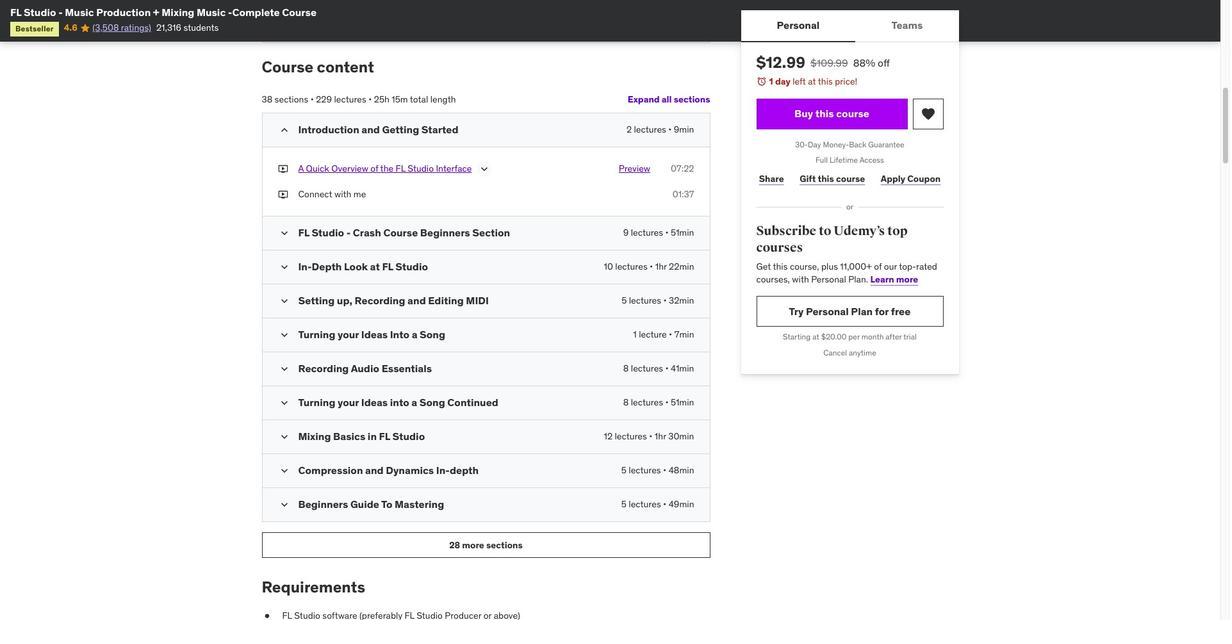 Task type: vqa. For each thing, say whether or not it's contained in the screenshot.


Task type: locate. For each thing, give the bounding box(es) containing it.
studio up dynamics
[[393, 430, 425, 443]]

2 ideas from the top
[[361, 396, 388, 409]]

0 vertical spatial 1hr
[[656, 261, 667, 273]]

1 vertical spatial with
[[793, 274, 810, 285]]

music up 4.6 on the top left
[[65, 6, 94, 19]]

small image
[[278, 227, 291, 240], [278, 261, 291, 274], [278, 363, 291, 376], [278, 397, 291, 410], [278, 499, 291, 512]]

studio left interface in the left top of the page
[[408, 163, 434, 174]]

for
[[876, 305, 889, 318]]

this right gift
[[818, 173, 835, 184]]

• left 9min
[[669, 123, 672, 135]]

a for into
[[412, 396, 418, 409]]

depth
[[450, 464, 479, 477]]

sections right 38
[[275, 93, 309, 105]]

length
[[431, 93, 456, 105]]

studio up depth
[[312, 226, 344, 239]]

2 turning from the top
[[298, 396, 336, 409]]

0 vertical spatial at
[[809, 76, 817, 87]]

88%
[[854, 56, 876, 69]]

1 vertical spatial 1
[[634, 329, 637, 341]]

2 small image from the top
[[278, 295, 291, 308]]

2 your from the top
[[338, 396, 359, 409]]

lectures right 9
[[631, 227, 664, 239]]

and left editing
[[408, 294, 426, 307]]

lectures down 10 lectures • 1hr 22min
[[629, 295, 662, 307]]

fl
[[10, 6, 21, 19], [396, 163, 406, 174], [298, 226, 310, 239], [382, 260, 394, 273], [379, 430, 390, 443]]

try
[[790, 305, 804, 318]]

fl right in
[[379, 430, 390, 443]]

connect
[[298, 188, 332, 200]]

starting at $20.00 per month after trial cancel anytime
[[783, 332, 917, 358]]

of left the
[[371, 163, 379, 174]]

1 vertical spatial 51min
[[671, 397, 695, 409]]

1 vertical spatial mixing
[[298, 430, 331, 443]]

of inside button
[[371, 163, 379, 174]]

lectures up 12 lectures • 1hr 30min
[[631, 397, 664, 409]]

0 vertical spatial course
[[837, 107, 870, 120]]

1 for 1 day left at this price!
[[770, 76, 774, 87]]

into
[[390, 328, 410, 341]]

xsmall image
[[278, 163, 288, 175], [278, 188, 288, 201]]

course content
[[262, 57, 374, 77]]

32min
[[669, 295, 695, 307]]

1 vertical spatial beginners
[[298, 498, 348, 511]]

• down 8 lectures • 41min
[[666, 397, 669, 409]]

at left $20.00
[[813, 332, 820, 342]]

lectures right 10
[[616, 261, 648, 273]]

1 horizontal spatial sections
[[487, 540, 523, 551]]

0 vertical spatial of
[[371, 163, 379, 174]]

show lecture description image
[[479, 163, 491, 175]]

1 horizontal spatial mixing
[[298, 430, 331, 443]]

with left me
[[335, 188, 352, 200]]

1 left lecture
[[634, 329, 637, 341]]

and for getting
[[362, 123, 380, 136]]

1 vertical spatial in-
[[436, 464, 450, 477]]

small image for mixing
[[278, 431, 291, 444]]

share
[[760, 173, 784, 184]]

course up 38
[[262, 57, 314, 77]]

small image for beginners
[[278, 499, 291, 512]]

0 vertical spatial 8
[[624, 363, 629, 375]]

coupon
[[908, 173, 941, 184]]

with inside the get this course, plus 11,000+ of our top-rated courses, with personal plan.
[[793, 274, 810, 285]]

0 vertical spatial a
[[412, 328, 418, 341]]

lectures for turning your ideas into a song continued
[[631, 397, 664, 409]]

more right '28' on the left of the page
[[462, 540, 485, 551]]

essentials
[[382, 362, 432, 375]]

2 music from the left
[[197, 6, 226, 19]]

fl up bestseller
[[10, 6, 21, 19]]

5 lectures • 48min
[[622, 465, 695, 476]]

• left 41min at bottom
[[666, 363, 669, 375]]

0 vertical spatial mixing
[[162, 6, 194, 19]]

total
[[410, 93, 428, 105]]

0 vertical spatial turning
[[298, 328, 336, 341]]

• left 30min
[[650, 431, 653, 442]]

1 vertical spatial 1hr
[[655, 431, 667, 442]]

this inside the get this course, plus 11,000+ of our top-rated courses, with personal plan.
[[773, 261, 788, 273]]

more for learn
[[897, 274, 919, 285]]

your up basics
[[338, 396, 359, 409]]

0 horizontal spatial 1
[[634, 329, 637, 341]]

1 horizontal spatial with
[[793, 274, 810, 285]]

sections
[[275, 93, 309, 105], [674, 94, 711, 105], [487, 540, 523, 551]]

0 vertical spatial beginners
[[420, 226, 470, 239]]

• left 48min
[[664, 465, 667, 476]]

mixing basics in fl studio
[[298, 430, 425, 443]]

$12.99 $109.99 88% off
[[757, 53, 890, 72]]

personal up $12.99
[[777, 19, 820, 32]]

1 vertical spatial at
[[370, 260, 380, 273]]

buy
[[795, 107, 814, 120]]

0 vertical spatial 1
[[770, 76, 774, 87]]

5 for depth
[[622, 465, 627, 476]]

song for into
[[420, 396, 445, 409]]

• for introduction and getting started
[[669, 123, 672, 135]]

5 down 12 lectures • 1hr 30min
[[622, 465, 627, 476]]

0 vertical spatial personal
[[777, 19, 820, 32]]

0 vertical spatial 5
[[622, 295, 627, 307]]

song
[[420, 328, 446, 341], [420, 396, 445, 409]]

sections right all
[[674, 94, 711, 105]]

28 more sections
[[450, 540, 523, 551]]

apply
[[881, 173, 906, 184]]

with
[[335, 188, 352, 200], [793, 274, 810, 285]]

per
[[849, 332, 860, 342]]

left
[[793, 76, 806, 87]]

0 horizontal spatial in-
[[298, 260, 312, 273]]

1hr left 22min
[[656, 261, 667, 273]]

0 vertical spatial your
[[338, 328, 359, 341]]

5 for editing
[[622, 295, 627, 307]]

studio down the fl studio - crash course beginners section at the top left
[[396, 260, 428, 273]]

1 vertical spatial course
[[837, 173, 866, 184]]

course for buy this course
[[837, 107, 870, 120]]

0 vertical spatial ideas
[[361, 328, 388, 341]]

your down up,
[[338, 328, 359, 341]]

1 horizontal spatial beginners
[[420, 226, 470, 239]]

sections inside button
[[487, 540, 523, 551]]

2 vertical spatial and
[[365, 464, 384, 477]]

trial
[[904, 332, 917, 342]]

course,
[[790, 261, 820, 273]]

personal down plus
[[812, 274, 847, 285]]

1 vertical spatial personal
[[812, 274, 847, 285]]

2 horizontal spatial -
[[347, 226, 351, 239]]

11,000+
[[841, 261, 872, 273]]

introduction
[[298, 123, 359, 136]]

2 vertical spatial at
[[813, 332, 820, 342]]

• left 32min
[[664, 295, 667, 307]]

basics
[[333, 430, 366, 443]]

this inside button
[[816, 107, 835, 120]]

xsmall image left "connect"
[[278, 188, 288, 201]]

0 horizontal spatial recording
[[298, 362, 349, 375]]

introduction and getting started
[[298, 123, 459, 136]]

1 music from the left
[[65, 6, 94, 19]]

price!
[[835, 76, 858, 87]]

2 horizontal spatial sections
[[674, 94, 711, 105]]

21,316 students
[[156, 22, 219, 34]]

1 your from the top
[[338, 328, 359, 341]]

22min
[[669, 261, 695, 273]]

beginners left 'section'
[[420, 226, 470, 239]]

at right left on the right top of page
[[809, 76, 817, 87]]

• for mixing basics in fl studio
[[650, 431, 653, 442]]

beginners down 'compression'
[[298, 498, 348, 511]]

5 down 5 lectures • 48min on the right bottom of page
[[622, 499, 627, 510]]

1 vertical spatial a
[[412, 396, 418, 409]]

8
[[624, 363, 629, 375], [624, 397, 629, 409]]

1 vertical spatial 5
[[622, 465, 627, 476]]

fl right the
[[396, 163, 406, 174]]

sections for 28 more sections
[[487, 540, 523, 551]]

sections inside dropdown button
[[674, 94, 711, 105]]

share button
[[757, 166, 787, 192]]

8 up 12 lectures • 1hr 30min
[[624, 397, 629, 409]]

try personal plan for free
[[790, 305, 911, 318]]

2 small image from the top
[[278, 261, 291, 274]]

this for gift
[[818, 173, 835, 184]]

xsmall image left a
[[278, 163, 288, 175]]

• left 22min
[[650, 261, 653, 273]]

8 up the 8 lectures • 51min
[[624, 363, 629, 375]]

0 vertical spatial and
[[362, 123, 380, 136]]

1 vertical spatial 8
[[624, 397, 629, 409]]

0 vertical spatial 51min
[[671, 227, 695, 239]]

1 small image from the top
[[278, 123, 291, 136]]

subscribe to udemy's top courses
[[757, 223, 908, 256]]

small image for fl
[[278, 227, 291, 240]]

at for fl
[[370, 260, 380, 273]]

2 8 from the top
[[624, 397, 629, 409]]

at right look
[[370, 260, 380, 273]]

sections right '28' on the left of the page
[[487, 540, 523, 551]]

2
[[627, 123, 632, 135]]

• left 7min
[[669, 329, 673, 341]]

8 lectures • 41min
[[624, 363, 695, 375]]

lecture
[[639, 329, 667, 341]]

0 horizontal spatial -
[[58, 6, 63, 19]]

4 small image from the top
[[278, 431, 291, 444]]

in- right dynamics
[[436, 464, 450, 477]]

and down in
[[365, 464, 384, 477]]

0 horizontal spatial mixing
[[162, 6, 194, 19]]

1 ideas from the top
[[361, 328, 388, 341]]

teams button
[[856, 10, 959, 41]]

0 horizontal spatial music
[[65, 6, 94, 19]]

5 small image from the top
[[278, 465, 291, 478]]

personal up $20.00
[[806, 305, 849, 318]]

beginners guide to mastering
[[298, 498, 444, 511]]

and left getting
[[362, 123, 380, 136]]

1hr left 30min
[[655, 431, 667, 442]]

1 vertical spatial turning
[[298, 396, 336, 409]]

1 course from the top
[[837, 107, 870, 120]]

tab list
[[741, 10, 959, 42]]

0 vertical spatial song
[[420, 328, 446, 341]]

0 vertical spatial in-
[[298, 260, 312, 273]]

0 horizontal spatial of
[[371, 163, 379, 174]]

small image
[[278, 123, 291, 136], [278, 295, 291, 308], [278, 329, 291, 342], [278, 431, 291, 444], [278, 465, 291, 478]]

1 horizontal spatial in-
[[436, 464, 450, 477]]

course right crash
[[384, 226, 418, 239]]

1 a from the top
[[412, 328, 418, 341]]

mixing left basics
[[298, 430, 331, 443]]

turning for turning your ideas into a song
[[298, 328, 336, 341]]

0 horizontal spatial with
[[335, 188, 352, 200]]

recording up turning your ideas into a song
[[355, 294, 406, 307]]

•
[[311, 93, 314, 105], [369, 93, 372, 105], [669, 123, 672, 135], [666, 227, 669, 239], [650, 261, 653, 273], [664, 295, 667, 307], [669, 329, 673, 341], [666, 363, 669, 375], [666, 397, 669, 409], [650, 431, 653, 442], [664, 465, 667, 476], [664, 499, 667, 510]]

lectures down 12 lectures • 1hr 30min
[[629, 465, 661, 476]]

fl inside a quick overview of the fl studio interface button
[[396, 163, 406, 174]]

• for in-depth look at fl studio
[[650, 261, 653, 273]]

1 horizontal spatial of
[[875, 261, 882, 273]]

cancel
[[824, 348, 848, 358]]

this right the buy
[[816, 107, 835, 120]]

mixing
[[162, 6, 194, 19], [298, 430, 331, 443]]

or
[[847, 202, 854, 212]]

1 8 from the top
[[624, 363, 629, 375]]

all
[[662, 94, 672, 105]]

3 small image from the top
[[278, 329, 291, 342]]

1 right the alarm icon at right top
[[770, 76, 774, 87]]

1 vertical spatial ideas
[[361, 396, 388, 409]]

recording left audio
[[298, 362, 349, 375]]

course inside button
[[837, 107, 870, 120]]

course right complete
[[282, 6, 317, 19]]

teams
[[892, 19, 923, 32]]

learn
[[871, 274, 895, 285]]

51min down 41min at bottom
[[671, 397, 695, 409]]

• left 229
[[311, 93, 314, 105]]

• up 10 lectures • 1hr 22min
[[666, 227, 669, 239]]

3 small image from the top
[[278, 363, 291, 376]]

midi
[[466, 294, 489, 307]]

more inside "28 more sections" button
[[462, 540, 485, 551]]

1 vertical spatial of
[[875, 261, 882, 273]]

personal button
[[741, 10, 856, 41]]

of left our
[[875, 261, 882, 273]]

1hr
[[656, 261, 667, 273], [655, 431, 667, 442]]

xsmall image
[[262, 610, 272, 621]]

nasdaq image
[[273, 8, 347, 32]]

at
[[809, 76, 817, 87], [370, 260, 380, 273], [813, 332, 820, 342]]

1 vertical spatial more
[[462, 540, 485, 551]]

2 xsmall image from the top
[[278, 188, 288, 201]]

lectures down lecture
[[631, 363, 664, 375]]

1 vertical spatial song
[[420, 396, 445, 409]]

month
[[862, 332, 884, 342]]

0 vertical spatial xsmall image
[[278, 163, 288, 175]]

1 51min from the top
[[671, 227, 695, 239]]

1 small image from the top
[[278, 227, 291, 240]]

small image for turning
[[278, 397, 291, 410]]

wishlist image
[[921, 106, 936, 122]]

1 xsmall image from the top
[[278, 163, 288, 175]]

turning down setting on the top
[[298, 328, 336, 341]]

0 vertical spatial more
[[897, 274, 919, 285]]

• for fl studio - crash course beginners section
[[666, 227, 669, 239]]

41min
[[671, 363, 695, 375]]

2 51min from the top
[[671, 397, 695, 409]]

more down top-
[[897, 274, 919, 285]]

ideas for into
[[361, 396, 388, 409]]

$20.00
[[822, 332, 847, 342]]

lectures right 229
[[334, 93, 367, 105]]

anytime
[[849, 348, 877, 358]]

0 vertical spatial recording
[[355, 294, 406, 307]]

1 vertical spatial your
[[338, 396, 359, 409]]

2 vertical spatial 5
[[622, 499, 627, 510]]

this up "courses,"
[[773, 261, 788, 273]]

2 vertical spatial personal
[[806, 305, 849, 318]]

1 turning from the top
[[298, 328, 336, 341]]

learn more
[[871, 274, 919, 285]]

51min for fl studio - crash course beginners section
[[671, 227, 695, 239]]

- for fl studio - music production + mixing music -complete course
[[58, 6, 63, 19]]

• left '49min'
[[664, 499, 667, 510]]

ideas
[[361, 328, 388, 341], [361, 396, 388, 409]]

5 small image from the top
[[278, 499, 291, 512]]

5 down 10 lectures • 1hr 22min
[[622, 295, 627, 307]]

and
[[362, 123, 380, 136], [408, 294, 426, 307], [365, 464, 384, 477]]

1 vertical spatial xsmall image
[[278, 188, 288, 201]]

into
[[390, 396, 410, 409]]

4 small image from the top
[[278, 397, 291, 410]]

1 horizontal spatial 1
[[770, 76, 774, 87]]

1 horizontal spatial more
[[897, 274, 919, 285]]

lectures right '2'
[[634, 123, 667, 135]]

with down the course,
[[793, 274, 810, 285]]

0 vertical spatial course
[[282, 6, 317, 19]]

lectures right 12
[[615, 431, 647, 442]]

a for into
[[412, 328, 418, 341]]

sections for expand all sections
[[674, 94, 711, 105]]

music up students
[[197, 6, 226, 19]]

course down lifetime
[[837, 173, 866, 184]]

in- up setting on the top
[[298, 260, 312, 273]]

2 course from the top
[[837, 173, 866, 184]]

lectures down 5 lectures • 48min on the right bottom of page
[[629, 499, 661, 510]]

day
[[776, 76, 791, 87]]

studio inside button
[[408, 163, 434, 174]]

0 horizontal spatial more
[[462, 540, 485, 551]]

course up back
[[837, 107, 870, 120]]

2 a from the top
[[412, 396, 418, 409]]

51min up 22min
[[671, 227, 695, 239]]

turning up basics
[[298, 396, 336, 409]]

1 horizontal spatial music
[[197, 6, 226, 19]]

small image for in-
[[278, 261, 291, 274]]

38 sections • 229 lectures • 25h 15m total length
[[262, 93, 456, 105]]

mixing up 21,316
[[162, 6, 194, 19]]



Task type: describe. For each thing, give the bounding box(es) containing it.
a
[[298, 163, 304, 174]]

1hr for in-depth look at fl studio
[[656, 261, 667, 273]]

12 lectures • 1hr 30min
[[604, 431, 695, 442]]

0 horizontal spatial sections
[[275, 93, 309, 105]]

gift this course link
[[797, 166, 868, 192]]

of inside the get this course, plus 11,000+ of our top-rated courses, with personal plan.
[[875, 261, 882, 273]]

at for this
[[809, 76, 817, 87]]

compression and dynamics in-depth
[[298, 464, 479, 477]]

• for recording audio essentials
[[666, 363, 669, 375]]

setting up, recording and editing midi
[[298, 294, 489, 307]]

8 for recording audio essentials
[[624, 363, 629, 375]]

try personal plan for free link
[[757, 296, 944, 327]]

28
[[450, 540, 460, 551]]

0 vertical spatial with
[[335, 188, 352, 200]]

xsmall image for 07:22
[[278, 163, 288, 175]]

tab list containing personal
[[741, 10, 959, 42]]

to
[[819, 223, 832, 239]]

top
[[888, 223, 908, 239]]

25h 15m
[[374, 93, 408, 105]]

this for buy
[[816, 107, 835, 120]]

courses,
[[757, 274, 790, 285]]

a quick overview of the fl studio interface
[[298, 163, 472, 174]]

9min
[[674, 123, 695, 135]]

and for dynamics
[[365, 464, 384, 477]]

1hr for mixing basics in fl studio
[[655, 431, 667, 442]]

• for turning your ideas into a song continued
[[666, 397, 669, 409]]

starting
[[783, 332, 811, 342]]

30-day money-back guarantee full lifetime access
[[796, 139, 905, 165]]

in-depth look at fl studio
[[298, 260, 428, 273]]

get
[[757, 261, 771, 273]]

interface
[[436, 163, 472, 174]]

lectures for beginners guide to mastering
[[629, 499, 661, 510]]

lectures for in-depth look at fl studio
[[616, 261, 648, 273]]

at inside starting at $20.00 per month after trial cancel anytime
[[813, 332, 820, 342]]

0 horizontal spatial beginners
[[298, 498, 348, 511]]

1 vertical spatial and
[[408, 294, 426, 307]]

1 horizontal spatial -
[[228, 6, 232, 19]]

1 vertical spatial course
[[262, 57, 314, 77]]

51min for turning your ideas into a song continued
[[671, 397, 695, 409]]

small image for recording
[[278, 363, 291, 376]]

audio
[[351, 362, 380, 375]]

mastering
[[395, 498, 444, 511]]

started
[[422, 123, 459, 136]]

up,
[[337, 294, 353, 307]]

more for 28
[[462, 540, 485, 551]]

plan.
[[849, 274, 869, 285]]

21,316
[[156, 22, 181, 34]]

rated
[[917, 261, 938, 273]]

turning your ideas into a song continued
[[298, 396, 499, 409]]

lectures for recording audio essentials
[[631, 363, 664, 375]]

setting
[[298, 294, 335, 307]]

alarm image
[[757, 76, 767, 87]]

- for fl studio - crash course beginners section
[[347, 226, 351, 239]]

personal inside button
[[777, 19, 820, 32]]

1 day left at this price!
[[770, 76, 858, 87]]

30-
[[796, 139, 808, 149]]

free
[[892, 305, 911, 318]]

complete
[[232, 6, 280, 19]]

subscribe
[[757, 223, 817, 239]]

turning your ideas into a song
[[298, 328, 446, 341]]

udemy's
[[834, 223, 886, 239]]

bestseller
[[15, 24, 54, 34]]

fl studio - crash course beginners section
[[298, 226, 510, 239]]

back
[[850, 139, 867, 149]]

12
[[604, 431, 613, 442]]

song for into
[[420, 328, 446, 341]]

lectures for compression and dynamics in-depth
[[629, 465, 661, 476]]

small image for turning
[[278, 329, 291, 342]]

ideas for into
[[361, 328, 388, 341]]

38
[[262, 93, 273, 105]]

depth
[[312, 260, 342, 273]]

money-
[[823, 139, 850, 149]]

1 horizontal spatial recording
[[355, 294, 406, 307]]

expand
[[628, 94, 660, 105]]

30min
[[669, 431, 695, 442]]

your for into
[[338, 328, 359, 341]]

lectures for introduction and getting started
[[634, 123, 667, 135]]

1 vertical spatial recording
[[298, 362, 349, 375]]

lifetime
[[830, 155, 858, 165]]

editing
[[428, 294, 464, 307]]

lectures for setting up, recording and editing midi
[[629, 295, 662, 307]]

guide
[[351, 498, 379, 511]]

turning for turning your ideas into a song continued
[[298, 396, 336, 409]]

guarantee
[[869, 139, 905, 149]]

xsmall image for 01:37
[[278, 188, 288, 201]]

small image for setting
[[278, 295, 291, 308]]

2 vertical spatial course
[[384, 226, 418, 239]]

(3,508
[[93, 22, 119, 34]]

lectures for mixing basics in fl studio
[[615, 431, 647, 442]]

section
[[473, 226, 510, 239]]

me
[[354, 188, 366, 200]]

buy this course
[[795, 107, 870, 120]]

recording audio essentials
[[298, 362, 432, 375]]

this down $109.99
[[818, 76, 833, 87]]

7min
[[675, 329, 695, 341]]

buy this course button
[[757, 98, 908, 129]]

gift
[[800, 173, 816, 184]]

01:37
[[673, 188, 695, 200]]

apply coupon button
[[879, 166, 944, 192]]

to
[[381, 498, 393, 511]]

1 for 1 lecture • 7min
[[634, 329, 637, 341]]

top-
[[900, 261, 917, 273]]

• for beginners guide to mastering
[[664, 499, 667, 510]]

• for turning your ideas into a song
[[669, 329, 673, 341]]

look
[[344, 260, 368, 273]]

lectures for fl studio - crash course beginners section
[[631, 227, 664, 239]]

students
[[184, 22, 219, 34]]

in
[[368, 430, 377, 443]]

crash
[[353, 226, 381, 239]]

course for gift this course
[[837, 173, 866, 184]]

small image for introduction
[[278, 123, 291, 136]]

personal inside the get this course, plus 11,000+ of our top-rated courses, with personal plan.
[[812, 274, 847, 285]]

this for get
[[773, 261, 788, 273]]

ratings)
[[121, 22, 151, 34]]

learn more link
[[871, 274, 919, 285]]

production
[[96, 6, 151, 19]]

day
[[808, 139, 822, 149]]

small image for compression
[[278, 465, 291, 478]]

fl right look
[[382, 260, 394, 273]]

• for setting up, recording and editing midi
[[664, 295, 667, 307]]

9 lectures • 51min
[[624, 227, 695, 239]]

the
[[381, 163, 394, 174]]

fl down "connect"
[[298, 226, 310, 239]]

49min
[[669, 499, 695, 510]]

$12.99
[[757, 53, 806, 72]]

229
[[316, 93, 332, 105]]

(3,508 ratings)
[[93, 22, 151, 34]]

• left 25h 15m
[[369, 93, 372, 105]]

2 lectures • 9min
[[627, 123, 695, 135]]

expand all sections button
[[628, 87, 711, 113]]

• for compression and dynamics in-depth
[[664, 465, 667, 476]]

10 lectures • 1hr 22min
[[604, 261, 695, 273]]

8 for turning your ideas into a song continued
[[624, 397, 629, 409]]

off
[[878, 56, 890, 69]]

compression
[[298, 464, 363, 477]]

connect with me
[[298, 188, 366, 200]]

your for into
[[338, 396, 359, 409]]

studio up bestseller
[[24, 6, 56, 19]]

access
[[860, 155, 885, 165]]

continued
[[448, 396, 499, 409]]

preview
[[619, 163, 651, 174]]

getting
[[382, 123, 419, 136]]

5 lectures • 49min
[[622, 499, 695, 510]]

content
[[317, 57, 374, 77]]



